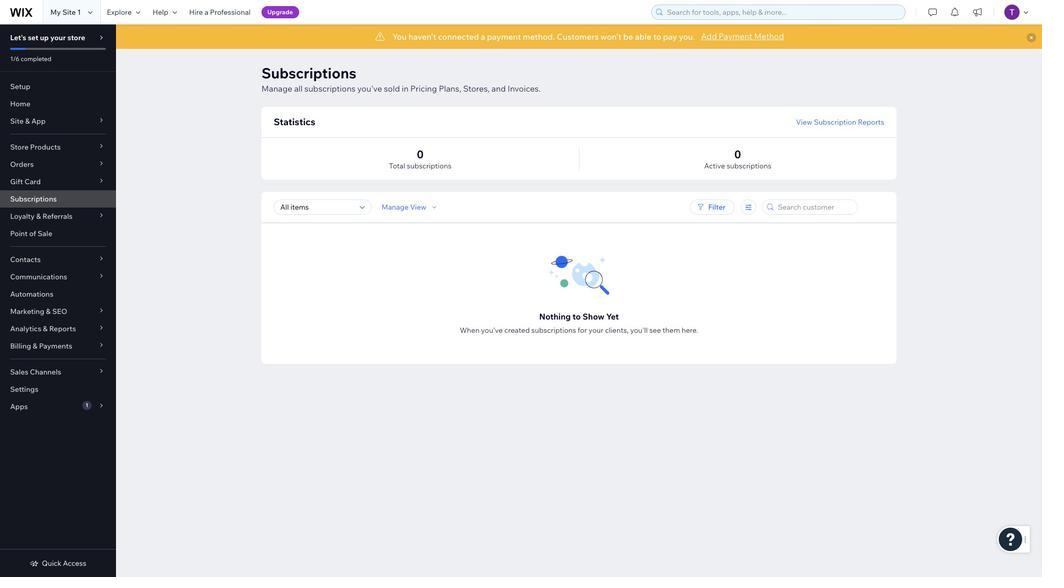 Task type: vqa. For each thing, say whether or not it's contained in the screenshot.
(0)
no



Task type: locate. For each thing, give the bounding box(es) containing it.
& for analytics
[[43, 324, 48, 333]]

store
[[10, 142, 29, 152]]

settings
[[10, 385, 38, 394]]

0 horizontal spatial site
[[10, 117, 24, 126]]

& left app on the left top
[[25, 117, 30, 126]]

2 0 from the left
[[735, 148, 741, 161]]

upgrade
[[267, 8, 293, 16]]

subscriptions right 'total'
[[407, 161, 452, 170]]

manage inside "subscriptions manage all subscriptions you've sold in pricing plans, stores, and invoices."
[[262, 83, 292, 94]]

subscriptions inside "subscriptions manage all subscriptions you've sold in pricing plans, stores, and invoices."
[[262, 64, 356, 82]]

customers
[[557, 32, 599, 42]]

1 vertical spatial your
[[589, 326, 604, 335]]

method
[[754, 31, 784, 41]]

you
[[392, 32, 407, 42]]

products
[[30, 142, 61, 152]]

won't
[[601, 32, 622, 42]]

payment
[[487, 32, 521, 42]]

active
[[704, 161, 725, 170]]

manage
[[262, 83, 292, 94], [382, 203, 409, 212]]

professional
[[210, 8, 251, 17]]

add payment method link
[[701, 30, 784, 42]]

be
[[623, 32, 633, 42]]

manage down 'total'
[[382, 203, 409, 212]]

reports for view subscription reports
[[858, 118, 884, 127]]

& right billing on the bottom left of page
[[33, 341, 37, 351]]

point
[[10, 229, 28, 238]]

1 down settings link
[[86, 402, 88, 409]]

site & app button
[[0, 112, 116, 130]]

1 vertical spatial to
[[573, 311, 581, 322]]

site right the my
[[62, 8, 76, 17]]

explore
[[107, 8, 132, 17]]

you've inside nothing to show yet when you've created subscriptions for your clients, you'll see them here.
[[481, 326, 503, 335]]

1 vertical spatial view
[[410, 203, 427, 212]]

alert
[[116, 24, 1042, 49]]

0 horizontal spatial manage
[[262, 83, 292, 94]]

hire a professional
[[189, 8, 251, 17]]

&
[[25, 117, 30, 126], [36, 212, 41, 221], [46, 307, 51, 316], [43, 324, 48, 333], [33, 341, 37, 351]]

add
[[701, 31, 717, 41]]

quick access button
[[30, 559, 86, 568]]

1 vertical spatial reports
[[49, 324, 76, 333]]

1 vertical spatial subscriptions
[[10, 194, 57, 204]]

to left pay
[[653, 32, 661, 42]]

you haven't connected a payment method. customers won't be able to pay you.
[[392, 32, 695, 42]]

billing & payments button
[[0, 337, 116, 355]]

all
[[294, 83, 303, 94]]

0 vertical spatial you've
[[357, 83, 382, 94]]

0 vertical spatial site
[[62, 8, 76, 17]]

0 inside 0 total subscriptions
[[417, 148, 424, 161]]

1 vertical spatial you've
[[481, 326, 503, 335]]

0 inside 0 active subscriptions
[[735, 148, 741, 161]]

1 horizontal spatial you've
[[481, 326, 503, 335]]

1 horizontal spatial to
[[653, 32, 661, 42]]

total
[[389, 161, 405, 170]]

1 horizontal spatial reports
[[858, 118, 884, 127]]

automations
[[10, 290, 53, 299]]

subscriptions up "all"
[[262, 64, 356, 82]]

subscriptions
[[262, 64, 356, 82], [10, 194, 57, 204]]

billing
[[10, 341, 31, 351]]

1 vertical spatial manage
[[382, 203, 409, 212]]

& right "loyalty"
[[36, 212, 41, 221]]

to
[[653, 32, 661, 42], [573, 311, 581, 322]]

you've right the when
[[481, 326, 503, 335]]

reports
[[858, 118, 884, 127], [49, 324, 76, 333]]

you've inside "subscriptions manage all subscriptions you've sold in pricing plans, stores, and invoices."
[[357, 83, 382, 94]]

view down 0 total subscriptions
[[410, 203, 427, 212]]

0 horizontal spatial 0
[[417, 148, 424, 161]]

plans,
[[439, 83, 461, 94]]

site down home
[[10, 117, 24, 126]]

1 horizontal spatial your
[[589, 326, 604, 335]]

sold
[[384, 83, 400, 94]]

0 vertical spatial a
[[205, 8, 208, 17]]

0 vertical spatial subscriptions
[[262, 64, 356, 82]]

0 vertical spatial your
[[50, 33, 66, 42]]

0 for 0 active subscriptions
[[735, 148, 741, 161]]

gift card button
[[0, 173, 116, 190]]

a
[[205, 8, 208, 17], [481, 32, 485, 42]]

view left subscription
[[796, 118, 812, 127]]

to inside nothing to show yet when you've created subscriptions for your clients, you'll see them here.
[[573, 311, 581, 322]]

you've left sold
[[357, 83, 382, 94]]

subscriptions right "all"
[[304, 83, 356, 94]]

pay
[[663, 32, 677, 42]]

stores,
[[463, 83, 490, 94]]

you've
[[357, 83, 382, 94], [481, 326, 503, 335]]

alert containing add payment method
[[116, 24, 1042, 49]]

subscriptions
[[304, 83, 356, 94], [407, 161, 452, 170], [727, 161, 772, 170], [531, 326, 576, 335]]

subscriptions down nothing
[[531, 326, 576, 335]]

& left seo
[[46, 307, 51, 316]]

pricing
[[410, 83, 437, 94]]

sidebar element
[[0, 24, 116, 577]]

1 inside sidebar element
[[86, 402, 88, 409]]

access
[[63, 559, 86, 568]]

& up billing & payments
[[43, 324, 48, 333]]

1 0 from the left
[[417, 148, 424, 161]]

0 horizontal spatial your
[[50, 33, 66, 42]]

0 vertical spatial manage
[[262, 83, 292, 94]]

subscriptions for subscriptions
[[10, 194, 57, 204]]

1 horizontal spatial manage
[[382, 203, 409, 212]]

& inside popup button
[[25, 117, 30, 126]]

automations link
[[0, 285, 116, 303]]

1 horizontal spatial subscriptions
[[262, 64, 356, 82]]

subscriptions inside sidebar element
[[10, 194, 57, 204]]

you.
[[679, 32, 695, 42]]

to up for
[[573, 311, 581, 322]]

1 horizontal spatial 1
[[86, 402, 88, 409]]

your right for
[[589, 326, 604, 335]]

them
[[663, 326, 680, 335]]

0 horizontal spatial reports
[[49, 324, 76, 333]]

communications
[[10, 272, 67, 281]]

help
[[153, 8, 168, 17]]

1
[[77, 8, 81, 17], [86, 402, 88, 409]]

and
[[492, 83, 506, 94]]

to inside alert
[[653, 32, 661, 42]]

loyalty
[[10, 212, 35, 221]]

0 vertical spatial reports
[[858, 118, 884, 127]]

0 vertical spatial view
[[796, 118, 812, 127]]

0 active subscriptions
[[704, 148, 772, 170]]

for
[[578, 326, 587, 335]]

quick
[[42, 559, 61, 568]]

reports down seo
[[49, 324, 76, 333]]

0 vertical spatial to
[[653, 32, 661, 42]]

1 vertical spatial site
[[10, 117, 24, 126]]

communications button
[[0, 268, 116, 285]]

reports inside dropdown button
[[49, 324, 76, 333]]

site
[[62, 8, 76, 17], [10, 117, 24, 126]]

0 horizontal spatial you've
[[357, 83, 382, 94]]

a left payment
[[481, 32, 485, 42]]

0 vertical spatial 1
[[77, 8, 81, 17]]

you'll
[[630, 326, 648, 335]]

payments
[[39, 341, 72, 351]]

reports right subscription
[[858, 118, 884, 127]]

clients,
[[605, 326, 629, 335]]

1 horizontal spatial site
[[62, 8, 76, 17]]

1 horizontal spatial 0
[[735, 148, 741, 161]]

connected
[[438, 32, 479, 42]]

manage left "all"
[[262, 83, 292, 94]]

contacts
[[10, 255, 41, 264]]

1 right the my
[[77, 8, 81, 17]]

0 horizontal spatial subscriptions
[[10, 194, 57, 204]]

point of sale link
[[0, 225, 116, 242]]

1 vertical spatial 1
[[86, 402, 88, 409]]

site & app
[[10, 117, 46, 126]]

billing & payments
[[10, 341, 72, 351]]

subscriptions right active
[[727, 161, 772, 170]]

subscriptions inside 0 active subscriptions
[[727, 161, 772, 170]]

channels
[[30, 367, 61, 377]]

subscriptions down card
[[10, 194, 57, 204]]

your right up
[[50, 33, 66, 42]]

invoices.
[[508, 83, 541, 94]]

loyalty & referrals
[[10, 212, 73, 221]]

view subscription reports
[[796, 118, 884, 127]]

1 vertical spatial a
[[481, 32, 485, 42]]

created
[[504, 326, 530, 335]]

0 horizontal spatial to
[[573, 311, 581, 322]]

a right the hire
[[205, 8, 208, 17]]

setup
[[10, 82, 30, 91]]



Task type: describe. For each thing, give the bounding box(es) containing it.
add payment method
[[701, 31, 784, 41]]

up
[[40, 33, 49, 42]]

yet
[[606, 311, 619, 322]]

contacts button
[[0, 251, 116, 268]]

hire a professional link
[[183, 0, 257, 24]]

orders
[[10, 160, 34, 169]]

let's
[[10, 33, 26, 42]]

gift
[[10, 177, 23, 186]]

store products button
[[0, 138, 116, 156]]

show
[[583, 311, 605, 322]]

0 for 0 total subscriptions
[[417, 148, 424, 161]]

referrals
[[42, 212, 73, 221]]

site inside popup button
[[10, 117, 24, 126]]

1 horizontal spatial a
[[481, 32, 485, 42]]

1/6 completed
[[10, 55, 51, 63]]

completed
[[21, 55, 51, 63]]

subscriptions inside 0 total subscriptions
[[407, 161, 452, 170]]

nothing
[[539, 311, 571, 322]]

orders button
[[0, 156, 116, 173]]

marketing & seo
[[10, 307, 67, 316]]

upgrade button
[[261, 6, 299, 18]]

home link
[[0, 95, 116, 112]]

subscriptions link
[[0, 190, 116, 208]]

& for site
[[25, 117, 30, 126]]

store products
[[10, 142, 61, 152]]

subscriptions manage all subscriptions you've sold in pricing plans, stores, and invoices.
[[262, 64, 541, 94]]

card
[[25, 177, 41, 186]]

my site 1
[[50, 8, 81, 17]]

& for loyalty
[[36, 212, 41, 221]]

app
[[31, 117, 46, 126]]

sale
[[38, 229, 52, 238]]

your inside sidebar element
[[50, 33, 66, 42]]

0 total subscriptions
[[389, 148, 452, 170]]

help button
[[146, 0, 183, 24]]

sales channels button
[[0, 363, 116, 381]]

your inside nothing to show yet when you've created subscriptions for your clients, you'll see them here.
[[589, 326, 604, 335]]

settings link
[[0, 381, 116, 398]]

view subscription reports button
[[796, 118, 884, 127]]

able
[[635, 32, 652, 42]]

of
[[29, 229, 36, 238]]

when
[[460, 326, 480, 335]]

my
[[50, 8, 61, 17]]

sales channels
[[10, 367, 61, 377]]

method.
[[523, 32, 555, 42]]

point of sale
[[10, 229, 52, 238]]

seo
[[52, 307, 67, 316]]

1/6
[[10, 55, 19, 63]]

sales
[[10, 367, 28, 377]]

home
[[10, 99, 30, 108]]

payment
[[719, 31, 752, 41]]

nothing to show yet when you've created subscriptions for your clients, you'll see them here.
[[460, 311, 698, 335]]

filter
[[708, 203, 726, 212]]

haven't
[[409, 32, 436, 42]]

subscriptions inside nothing to show yet when you've created subscriptions for your clients, you'll see them here.
[[531, 326, 576, 335]]

subscriptions inside "subscriptions manage all subscriptions you've sold in pricing plans, stores, and invoices."
[[304, 83, 356, 94]]

see
[[649, 326, 661, 335]]

apps
[[10, 402, 28, 411]]

1 horizontal spatial view
[[796, 118, 812, 127]]

setup link
[[0, 78, 116, 95]]

& for marketing
[[46, 307, 51, 316]]

0 horizontal spatial 1
[[77, 8, 81, 17]]

reports for analytics & reports
[[49, 324, 76, 333]]

set
[[28, 33, 38, 42]]

gift card
[[10, 177, 41, 186]]

Search for tools, apps, help & more... field
[[664, 5, 902, 19]]

manage view
[[382, 203, 427, 212]]

here.
[[682, 326, 698, 335]]

0 horizontal spatial view
[[410, 203, 427, 212]]

let's set up your store
[[10, 33, 85, 42]]

analytics
[[10, 324, 41, 333]]

Search customer field
[[775, 200, 854, 214]]

analytics & reports button
[[0, 320, 116, 337]]

subscription
[[814, 118, 856, 127]]

marketing & seo button
[[0, 303, 116, 320]]

subscriptions for subscriptions manage all subscriptions you've sold in pricing plans, stores, and invoices.
[[262, 64, 356, 82]]

Unsaved view field
[[277, 200, 357, 214]]

quick access
[[42, 559, 86, 568]]

store
[[67, 33, 85, 42]]

hire
[[189, 8, 203, 17]]

filter button
[[690, 199, 735, 215]]

& for billing
[[33, 341, 37, 351]]

in
[[402, 83, 409, 94]]

0 horizontal spatial a
[[205, 8, 208, 17]]



